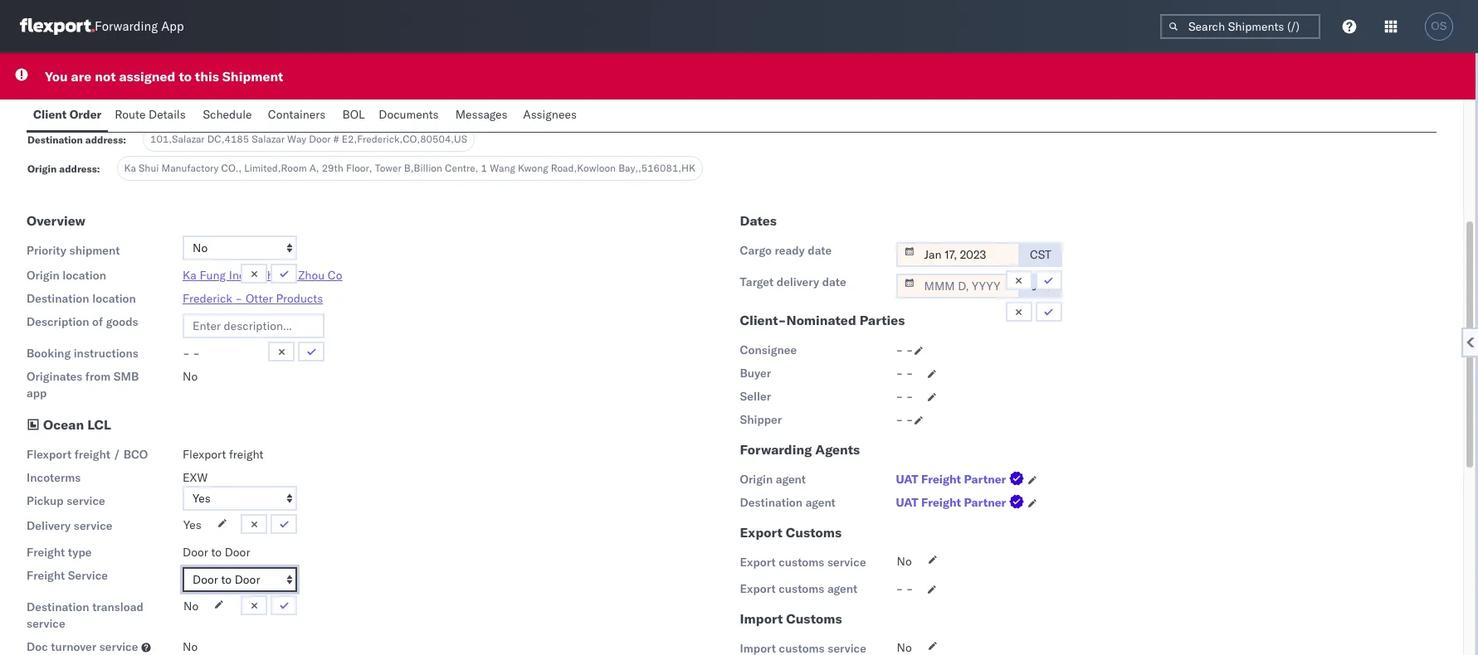 Task type: describe. For each thing, give the bounding box(es) containing it.
freight type
[[27, 545, 92, 560]]

destination transload service
[[27, 600, 144, 632]]

uat for destination agent
[[896, 496, 919, 511]]

road,kowloon
[[551, 162, 616, 174]]

Search Shipments (/) text field
[[1160, 14, 1321, 39]]

Enter description... text field
[[183, 314, 325, 339]]

pickup
[[27, 494, 64, 509]]

destination for destination transload service
[[27, 600, 89, 615]]

order
[[69, 107, 102, 122]]

101,salazar dc,4185 salazar way  door # e2,frederick,co,80504,us
[[150, 133, 467, 145]]

client-
[[740, 312, 786, 329]]

parties
[[860, 312, 905, 329]]

service up delivery service
[[67, 494, 105, 509]]

freight service
[[27, 569, 108, 584]]

- - for buyer
[[896, 366, 914, 381]]

origin location
[[27, 268, 106, 283]]

delivery
[[27, 519, 71, 534]]

uat freight partner for origin agent
[[896, 472, 1006, 487]]

forwarding app link
[[20, 18, 184, 35]]

origin for origin location
[[27, 268, 60, 283]]

client-nominated parties
[[740, 312, 905, 329]]

incoterms
[[27, 471, 81, 486]]

originates
[[27, 369, 82, 384]]

freight for flexport freight
[[229, 447, 264, 462]]

id
[[124, 105, 133, 117]]

tech
[[249, 268, 274, 283]]

co
[[328, 268, 342, 283]]

hui
[[277, 268, 295, 283]]

utc
[[1030, 279, 1052, 294]]

location for destination location
[[92, 291, 136, 306]]

address for destination address
[[85, 134, 123, 146]]

originates from smb app
[[27, 369, 139, 401]]

partner for destination agent
[[964, 496, 1006, 511]]

shipment
[[222, 68, 283, 85]]

customs for import customs
[[786, 611, 842, 628]]

shui
[[139, 162, 159, 174]]

centre,
[[445, 162, 479, 174]]

app
[[161, 19, 184, 34]]

origin for origin address :
[[27, 163, 57, 175]]

delivery service
[[27, 519, 112, 534]]

1 horizontal spatial to
[[211, 545, 222, 560]]

0 horizontal spatial to
[[179, 68, 192, 85]]

flexport freight / bco
[[27, 447, 148, 462]]

uat for origin agent
[[896, 472, 919, 487]]

priority shipment
[[27, 243, 120, 258]]

type
[[68, 545, 92, 560]]

agent for origin agent
[[776, 472, 806, 487]]

0 horizontal spatial door
[[183, 545, 208, 560]]

mmm d, yyyy text field for cst
[[896, 242, 1020, 267]]

export customs service
[[740, 555, 866, 570]]

ready
[[775, 243, 805, 258]]

bol button
[[336, 100, 372, 132]]

cargo ready date
[[740, 243, 832, 258]]

frederick - otter products
[[183, 291, 323, 306]]

destination for destination agent
[[740, 496, 803, 511]]

service
[[68, 569, 108, 584]]

schedule
[[203, 107, 252, 122]]

mmm d, yyyy text field for utc
[[896, 274, 1020, 299]]

bol
[[342, 107, 365, 122]]

co.,
[[221, 162, 242, 174]]

- - for export customs agent
[[896, 582, 914, 597]]

a,
[[309, 162, 319, 174]]

kwong
[[518, 162, 548, 174]]

destination location
[[27, 291, 136, 306]]

29th
[[322, 162, 344, 174]]

date for target delivery date
[[822, 275, 846, 290]]

- - for consignee
[[896, 343, 914, 358]]

description
[[27, 315, 89, 330]]

client
[[33, 107, 67, 122]]

customs for service
[[779, 555, 825, 570]]

7822
[[160, 104, 185, 116]]

containers
[[268, 107, 326, 122]]

origin for origin agent
[[740, 472, 773, 487]]

unique
[[69, 105, 102, 117]]

instructions
[[74, 346, 139, 361]]

tower
[[375, 162, 402, 174]]

delivery
[[777, 275, 819, 290]]

forwarding for forwarding agents
[[740, 442, 812, 458]]

: for 101,salazar dc,4185 salazar way  door # e2,frederick,co,80504,us
[[123, 134, 126, 146]]

fung
[[200, 268, 226, 283]]

location for origin location
[[62, 268, 106, 283]]

ka for ka fung ind tech hui zhou co
[[183, 268, 197, 283]]

agent for destination agent
[[806, 496, 836, 511]]

shipment
[[69, 243, 120, 258]]

customs for agent
[[779, 582, 825, 597]]

destination address :
[[27, 134, 126, 146]]

booking for booking instructions
[[27, 346, 71, 361]]

assignees button
[[517, 100, 586, 132]]

from
[[85, 369, 111, 384]]

ka fung ind tech hui zhou co
[[183, 268, 342, 283]]

limited,room
[[244, 162, 307, 174]]

client order button
[[27, 100, 108, 132]]

forwarding for forwarding app
[[95, 19, 158, 34]]

- - for shipper
[[896, 413, 914, 428]]

ka shui manufactory co., limited,room a, 29th floor, tower b,billion centre, 1 wang kwong road,kowloon bay,,516081,hk
[[124, 162, 696, 174]]

documents
[[379, 107, 439, 122]]

door to door
[[183, 545, 250, 560]]

date for cargo ready date
[[808, 243, 832, 258]]

/
[[113, 447, 121, 462]]

bco
[[123, 447, 148, 462]]

exw
[[183, 471, 208, 486]]

destination for destination location
[[27, 291, 89, 306]]

description of goods
[[27, 315, 138, 330]]

uat freight partner for destination agent
[[896, 496, 1006, 511]]

dates
[[740, 213, 777, 229]]



Task type: vqa. For each thing, say whether or not it's contained in the screenshot.
Mess
no



Task type: locate. For each thing, give the bounding box(es) containing it.
uat freight partner link for destination agent
[[896, 495, 1028, 511]]

2 horizontal spatial door
[[309, 133, 331, 145]]

2 freight from the left
[[229, 447, 264, 462]]

2 uat freight partner from the top
[[896, 496, 1006, 511]]

0 vertical spatial :
[[133, 105, 136, 117]]

forwarding agents
[[740, 442, 860, 458]]

0 vertical spatial booking
[[27, 105, 66, 117]]

forwarding left app
[[95, 19, 158, 34]]

address for origin address
[[59, 163, 97, 175]]

booking for booking unique doc id :
[[27, 105, 66, 117]]

service
[[67, 494, 105, 509], [74, 519, 112, 534], [828, 555, 866, 570], [27, 617, 65, 632], [99, 640, 138, 655]]

export customs agent
[[740, 582, 858, 597]]

assignees
[[523, 107, 577, 122]]

0 horizontal spatial freight
[[74, 447, 110, 462]]

freight
[[921, 472, 961, 487], [921, 496, 961, 511], [27, 545, 65, 560], [27, 569, 65, 584]]

0 vertical spatial export
[[740, 525, 783, 541]]

flexport for flexport freight / bco
[[27, 447, 72, 462]]

agent down the export customs service
[[828, 582, 858, 597]]

1 horizontal spatial ka
[[183, 268, 197, 283]]

ka left shui
[[124, 162, 136, 174]]

turnover
[[51, 640, 96, 655]]

destination agent
[[740, 496, 836, 511]]

1 vertical spatial customs
[[786, 611, 842, 628]]

export for export customs service
[[740, 555, 776, 570]]

consignee
[[740, 343, 797, 358]]

2 partner from the top
[[964, 496, 1006, 511]]

address
[[85, 134, 123, 146], [59, 163, 97, 175]]

location
[[62, 268, 106, 283], [92, 291, 136, 306]]

1 export from the top
[[740, 525, 783, 541]]

flexport freight
[[183, 447, 264, 462]]

service inside destination transload service
[[27, 617, 65, 632]]

app
[[27, 386, 47, 401]]

way
[[287, 133, 306, 145]]

0 vertical spatial ka
[[124, 162, 136, 174]]

0 vertical spatial address
[[85, 134, 123, 146]]

doc
[[104, 105, 121, 117]]

1 horizontal spatial flexport
[[183, 447, 226, 462]]

0 vertical spatial uat freight partner
[[896, 472, 1006, 487]]

doc
[[27, 640, 48, 655]]

2 flexport from the left
[[183, 447, 226, 462]]

0 vertical spatial location
[[62, 268, 106, 283]]

destination inside destination transload service
[[27, 600, 89, 615]]

destination down origin agent
[[740, 496, 803, 511]]

smb
[[114, 369, 139, 384]]

2 horizontal spatial :
[[133, 105, 136, 117]]

door
[[309, 133, 331, 145], [183, 545, 208, 560], [225, 545, 250, 560]]

1 vertical spatial customs
[[779, 582, 825, 597]]

agent up export customs
[[806, 496, 836, 511]]

assigned
[[119, 68, 176, 85]]

export down export customs
[[740, 555, 776, 570]]

freight for flexport freight / bco
[[74, 447, 110, 462]]

2 customs from the top
[[779, 582, 825, 597]]

0 vertical spatial date
[[808, 243, 832, 258]]

forwarding app
[[95, 19, 184, 34]]

os button
[[1420, 7, 1458, 46]]

forwarding up origin agent
[[740, 442, 812, 458]]

service for destination transload service
[[27, 617, 65, 632]]

0 vertical spatial partner
[[964, 472, 1006, 487]]

location up goods
[[92, 291, 136, 306]]

1 vertical spatial uat freight partner link
[[896, 495, 1028, 511]]

0 horizontal spatial ka
[[124, 162, 136, 174]]

ka for ka shui manufactory co., limited,room a, 29th floor, tower b,billion centre, 1 wang kwong road,kowloon bay,,516081,hk
[[124, 162, 136, 174]]

1 vertical spatial forwarding
[[740, 442, 812, 458]]

1 horizontal spatial forwarding
[[740, 442, 812, 458]]

destination down the client
[[27, 134, 83, 146]]

origin down destination address :
[[27, 163, 57, 175]]

1 partner from the top
[[964, 472, 1006, 487]]

doc turnover service
[[27, 640, 138, 655]]

export up import
[[740, 582, 776, 597]]

customs up export customs agent
[[779, 555, 825, 570]]

1 horizontal spatial door
[[225, 545, 250, 560]]

export for export customs agent
[[740, 582, 776, 597]]

uat freight partner link
[[896, 471, 1028, 488], [896, 495, 1028, 511]]

origin up destination agent
[[740, 472, 773, 487]]

service up type
[[74, 519, 112, 534]]

ka fung ind tech hui zhou co link
[[183, 268, 342, 283]]

1 freight from the left
[[74, 447, 110, 462]]

cargo
[[740, 243, 772, 258]]

0 vertical spatial uat freight partner link
[[896, 471, 1028, 488]]

otter
[[246, 291, 273, 306]]

1 vertical spatial date
[[822, 275, 846, 290]]

buyer
[[740, 366, 771, 381]]

1 uat from the top
[[896, 472, 919, 487]]

2 vertical spatial agent
[[828, 582, 858, 597]]

1 mmm d, yyyy text field from the top
[[896, 242, 1020, 267]]

0 vertical spatial customs
[[779, 555, 825, 570]]

: down destination address :
[[97, 163, 100, 175]]

ka
[[124, 162, 136, 174], [183, 268, 197, 283]]

0 vertical spatial customs
[[786, 525, 842, 541]]

service up export customs agent
[[828, 555, 866, 570]]

1 uat freight partner from the top
[[896, 472, 1006, 487]]

you
[[45, 68, 68, 85]]

date right "delivery"
[[822, 275, 846, 290]]

manufactory
[[161, 162, 219, 174]]

import
[[740, 611, 783, 628]]

0 vertical spatial forwarding
[[95, 19, 158, 34]]

1 horizontal spatial :
[[123, 134, 126, 146]]

are
[[71, 68, 92, 85]]

destination for destination address :
[[27, 134, 83, 146]]

1 vertical spatial ka
[[183, 268, 197, 283]]

: for ka shui manufactory co., limited,room a, 29th floor, tower b,billion centre, 1 wang kwong road,kowloon bay,,516081,hk
[[97, 163, 100, 175]]

uat
[[896, 472, 919, 487], [896, 496, 919, 511]]

0 horizontal spatial :
[[97, 163, 100, 175]]

2 vertical spatial :
[[97, 163, 100, 175]]

transload
[[92, 600, 144, 615]]

:
[[133, 105, 136, 117], [123, 134, 126, 146], [97, 163, 100, 175]]

service for export customs service
[[828, 555, 866, 570]]

flexport
[[27, 447, 72, 462], [183, 447, 226, 462]]

yes
[[183, 518, 202, 533]]

1 vertical spatial booking
[[27, 346, 71, 361]]

export down destination agent
[[740, 525, 783, 541]]

frederick - otter products link
[[183, 291, 323, 306]]

1 vertical spatial partner
[[964, 496, 1006, 511]]

origin agent
[[740, 472, 806, 487]]

0 vertical spatial uat
[[896, 472, 919, 487]]

os
[[1431, 20, 1447, 32]]

1 uat freight partner link from the top
[[896, 471, 1028, 488]]

dc,4185
[[207, 133, 249, 145]]

1 vertical spatial agent
[[806, 496, 836, 511]]

freight
[[74, 447, 110, 462], [229, 447, 264, 462]]

1 customs from the top
[[779, 555, 825, 570]]

salazar
[[252, 133, 285, 145]]

customs down the export customs service
[[779, 582, 825, 597]]

shipper
[[740, 413, 782, 428]]

3 export from the top
[[740, 582, 776, 597]]

pickup service
[[27, 494, 105, 509]]

address down destination address :
[[59, 163, 97, 175]]

wang
[[490, 162, 515, 174]]

destination down freight service
[[27, 600, 89, 615]]

b,billion
[[404, 162, 442, 174]]

1 vertical spatial origin
[[27, 268, 60, 283]]

customs down export customs agent
[[786, 611, 842, 628]]

1 vertical spatial mmm d, yyyy text field
[[896, 274, 1020, 299]]

floor,
[[346, 162, 372, 174]]

messages
[[455, 107, 508, 122]]

origin
[[27, 163, 57, 175], [27, 268, 60, 283], [740, 472, 773, 487]]

1 vertical spatial location
[[92, 291, 136, 306]]

1 vertical spatial export
[[740, 555, 776, 570]]

origin address :
[[27, 163, 100, 175]]

agents
[[815, 442, 860, 458]]

1 horizontal spatial freight
[[229, 447, 264, 462]]

seller
[[740, 389, 771, 404]]

0 vertical spatial agent
[[776, 472, 806, 487]]

1 flexport from the left
[[27, 447, 72, 462]]

export for export customs
[[740, 525, 783, 541]]

ind
[[229, 268, 246, 283]]

flexport. image
[[20, 18, 95, 35]]

flexport up exw
[[183, 447, 226, 462]]

mmm d, yyyy text field left cst
[[896, 242, 1020, 267]]

customs up the export customs service
[[786, 525, 842, 541]]

mmm d, yyyy text field up parties
[[896, 274, 1020, 299]]

booking down you
[[27, 105, 66, 117]]

- -
[[896, 343, 914, 358], [183, 346, 200, 361], [896, 366, 914, 381], [896, 389, 914, 404], [896, 413, 914, 428], [896, 582, 914, 597]]

priority
[[27, 243, 66, 258]]

service down transload
[[99, 640, 138, 655]]

service up 'doc'
[[27, 617, 65, 632]]

client order
[[33, 107, 102, 122]]

forwarding
[[95, 19, 158, 34], [740, 442, 812, 458]]

destination up description
[[27, 291, 89, 306]]

0 horizontal spatial forwarding
[[95, 19, 158, 34]]

e2,frederick,co,80504,us
[[342, 133, 467, 145]]

2 uat from the top
[[896, 496, 919, 511]]

1 vertical spatial address
[[59, 163, 97, 175]]

2 mmm d, yyyy text field from the top
[[896, 274, 1020, 299]]

2 vertical spatial origin
[[740, 472, 773, 487]]

: right doc
[[133, 105, 136, 117]]

: down route
[[123, 134, 126, 146]]

ka left fung
[[183, 268, 197, 283]]

route details
[[115, 107, 186, 122]]

not
[[95, 68, 116, 85]]

target delivery date
[[740, 275, 846, 290]]

service for doc turnover service
[[99, 640, 138, 655]]

address down doc
[[85, 134, 123, 146]]

2 vertical spatial export
[[740, 582, 776, 597]]

origin down the priority
[[27, 268, 60, 283]]

messages button
[[449, 100, 517, 132]]

cst
[[1030, 247, 1052, 262]]

customs for export customs
[[786, 525, 842, 541]]

target
[[740, 275, 774, 290]]

you are not assigned to this shipment
[[45, 68, 283, 85]]

2 export from the top
[[740, 555, 776, 570]]

0 vertical spatial to
[[179, 68, 192, 85]]

uat freight partner link for origin agent
[[896, 471, 1028, 488]]

agent up destination agent
[[776, 472, 806, 487]]

this
[[195, 68, 219, 85]]

ocean lcl
[[43, 417, 111, 433]]

0 vertical spatial origin
[[27, 163, 57, 175]]

flexport for flexport freight
[[183, 447, 226, 462]]

0 horizontal spatial flexport
[[27, 447, 72, 462]]

location up destination location
[[62, 268, 106, 283]]

booking up originates
[[27, 346, 71, 361]]

- - for seller
[[896, 389, 914, 404]]

flexport up incoterms
[[27, 447, 72, 462]]

1 vertical spatial :
[[123, 134, 126, 146]]

date right ready
[[808, 243, 832, 258]]

booking
[[27, 105, 66, 117], [27, 346, 71, 361]]

MMM D, YYYY text field
[[896, 242, 1020, 267], [896, 274, 1020, 299]]

ocean
[[43, 417, 84, 433]]

1 vertical spatial uat freight partner
[[896, 496, 1006, 511]]

partner for origin agent
[[964, 472, 1006, 487]]

export customs
[[740, 525, 842, 541]]

uat freight partner
[[896, 472, 1006, 487], [896, 496, 1006, 511]]

export
[[740, 525, 783, 541], [740, 555, 776, 570], [740, 582, 776, 597]]

1 vertical spatial to
[[211, 545, 222, 560]]

0 vertical spatial mmm d, yyyy text field
[[896, 242, 1020, 267]]

1 vertical spatial uat
[[896, 496, 919, 511]]

2 uat freight partner link from the top
[[896, 495, 1028, 511]]



